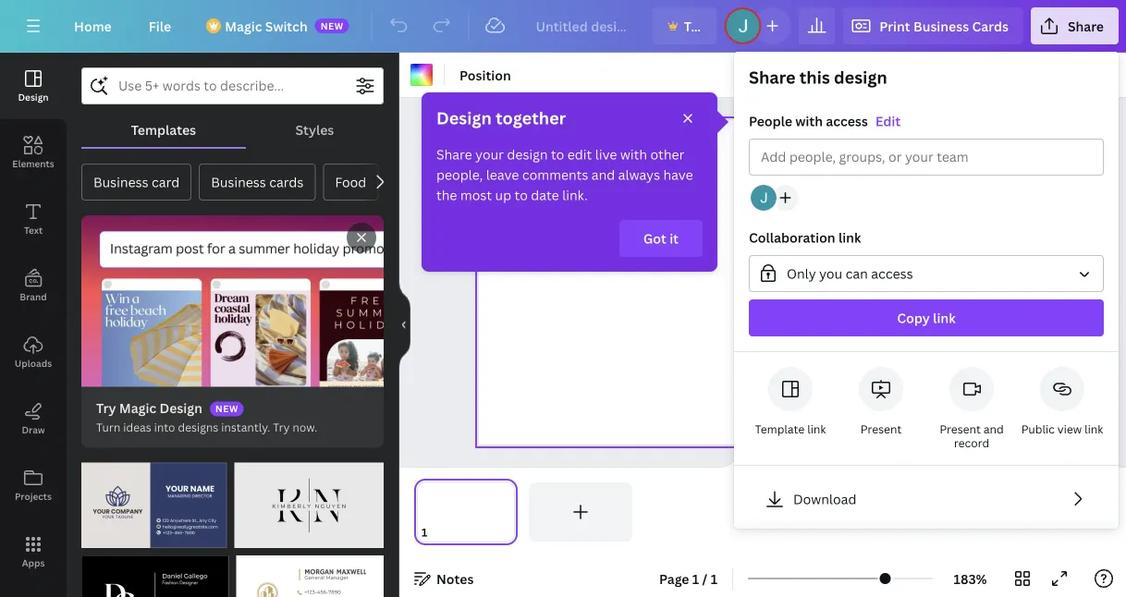 Task type: describe. For each thing, give the bounding box(es) containing it.
ideas
[[123, 420, 151, 435]]

business inside print business cards "dropdown button"
[[914, 17, 969, 35]]

share for share your design to edit live with other people, leave comments and always have the most up to date link.
[[437, 146, 472, 163]]

design for design together
[[437, 107, 492, 129]]

into
[[154, 420, 175, 435]]

print business cards button
[[843, 7, 1024, 44]]

projects
[[15, 490, 52, 503]]

magic switch
[[225, 17, 308, 35]]

got it
[[644, 230, 679, 247]]

share for share
[[1068, 17, 1104, 35]]

instantly.
[[221, 420, 270, 435]]

1 vertical spatial magic
[[119, 400, 156, 417]]

download button
[[749, 481, 1104, 518]]

Add people, groups, or your team text field
[[761, 140, 1092, 175]]

projects button
[[0, 452, 67, 519]]

0 horizontal spatial access
[[826, 112, 868, 130]]

draw button
[[0, 386, 67, 452]]

present for present
[[861, 422, 902, 437]]

people
[[749, 112, 793, 130]]

always
[[618, 166, 660, 184]]

other
[[651, 146, 685, 163]]

share this design
[[749, 66, 888, 89]]

live
[[595, 146, 617, 163]]

turn
[[96, 420, 120, 435]]

/
[[702, 570, 708, 588]]

got
[[644, 230, 667, 247]]

draw
[[22, 424, 45, 436]]

food
[[335, 173, 367, 191]]

now.
[[293, 420, 318, 435]]

and inside present and record
[[984, 422, 1004, 437]]

1 vertical spatial try
[[273, 420, 290, 435]]

got it button
[[620, 220, 703, 257]]

designs
[[178, 420, 218, 435]]

apps
[[22, 557, 45, 569]]

comments
[[522, 166, 588, 184]]

have
[[664, 166, 693, 184]]

magic inside the main menu bar
[[225, 17, 262, 35]]

most
[[460, 186, 492, 204]]

share this design group
[[734, 66, 1119, 352]]

templates button
[[81, 112, 246, 147]]

people with access edit
[[749, 112, 901, 130]]

only you can access
[[787, 265, 913, 283]]

canva assistant image
[[1073, 413, 1095, 436]]

view
[[1058, 422, 1082, 437]]

business cards
[[211, 173, 304, 191]]

design for this
[[834, 66, 888, 89]]

this
[[800, 66, 830, 89]]

cards
[[269, 173, 304, 191]]

Design title text field
[[521, 7, 645, 44]]

hide image
[[399, 281, 411, 369]]

design together
[[437, 107, 566, 129]]

cards
[[972, 17, 1009, 35]]

0 horizontal spatial new
[[215, 403, 239, 415]]

print business cards
[[880, 17, 1009, 35]]

page
[[659, 570, 689, 588]]

edit
[[568, 146, 592, 163]]

business for business cards
[[211, 173, 266, 191]]

business card
[[93, 173, 180, 191]]

public view link
[[1022, 422, 1104, 437]]

home
[[74, 17, 112, 35]]

home link
[[59, 7, 126, 44]]

share button
[[1031, 7, 1119, 44]]

together
[[496, 107, 566, 129]]

styles
[[295, 121, 334, 138]]

183%
[[954, 570, 987, 588]]

elements button
[[0, 119, 67, 186]]

can
[[846, 265, 868, 283]]

position button
[[452, 60, 519, 90]]

1 of 2 for blue grey minimalist modern business card group
[[91, 531, 121, 543]]

business for business card
[[93, 173, 148, 191]]

try magic design
[[96, 400, 202, 417]]

1 horizontal spatial to
[[551, 146, 564, 163]]

1 right / on the right bottom of page
[[711, 570, 718, 588]]

it
[[670, 230, 679, 247]]

simple corporate business card group
[[236, 545, 384, 597]]

your
[[475, 146, 504, 163]]

notes
[[437, 570, 474, 588]]

brand
[[20, 290, 47, 303]]

you
[[819, 265, 843, 283]]

design for design
[[18, 91, 49, 103]]

record
[[954, 436, 990, 451]]

notes button
[[407, 564, 481, 594]]

text button
[[0, 186, 67, 252]]

people,
[[437, 166, 483, 184]]

download
[[793, 491, 857, 508]]



Task type: locate. For each thing, give the bounding box(es) containing it.
text
[[24, 224, 43, 236]]

access left edit button
[[826, 112, 868, 130]]

business
[[914, 17, 969, 35], [93, 173, 148, 191], [211, 173, 266, 191]]

elements
[[12, 157, 54, 170]]

share inside share your design to edit live with other people, leave comments and always have the most up to date link.
[[437, 146, 472, 163]]

1 horizontal spatial magic
[[225, 17, 262, 35]]

brand button
[[0, 252, 67, 319]]

the
[[437, 186, 457, 204]]

share inside share dropdown button
[[1068, 17, 1104, 35]]

1 of 2 inside grey black modern elegant name initials monogram business card group
[[244, 531, 274, 543]]

of for grey black modern elegant name initials monogram business card group
[[252, 531, 265, 543]]

with inside the share this design group
[[796, 112, 823, 130]]

Page title text field
[[436, 523, 443, 542]]

1 left / on the right bottom of page
[[693, 570, 699, 588]]

access inside 'only you can access' button
[[871, 265, 913, 283]]

share
[[1068, 17, 1104, 35], [749, 66, 796, 89], [437, 146, 472, 163]]

0 horizontal spatial 2
[[115, 531, 121, 543]]

0 horizontal spatial 1 of 2
[[91, 531, 121, 543]]

and inside share your design to edit live with other people, leave comments and always have the most up to date link.
[[592, 166, 615, 184]]

2 for grey black modern elegant name initials monogram business card group
[[268, 531, 274, 543]]

0 horizontal spatial design
[[507, 146, 548, 163]]

link up only you can access
[[839, 229, 861, 246]]

0 vertical spatial magic
[[225, 17, 262, 35]]

to up comments
[[551, 146, 564, 163]]

1 of 2
[[91, 531, 121, 543], [244, 531, 274, 543]]

1 vertical spatial to
[[515, 186, 528, 204]]

collaboration
[[749, 229, 836, 246]]

position
[[460, 66, 511, 84]]

2 for blue grey minimalist modern business card group
[[115, 531, 121, 543]]

2 vertical spatial share
[[437, 146, 472, 163]]

1 inside blue grey minimalist modern business card group
[[91, 531, 96, 543]]

design inside button
[[18, 91, 49, 103]]

1 vertical spatial design
[[437, 107, 492, 129]]

1 vertical spatial access
[[871, 265, 913, 283]]

2 horizontal spatial business
[[914, 17, 969, 35]]

try
[[96, 400, 116, 417], [273, 420, 290, 435]]

apps button
[[0, 519, 67, 585]]

page 1 image
[[414, 483, 518, 542]]

1 horizontal spatial design
[[160, 400, 202, 417]]

link for template link
[[808, 422, 826, 437]]

instagram post for a summer holiday promo image
[[81, 215, 384, 387]]

design inside the share this design group
[[834, 66, 888, 89]]

of
[[99, 531, 112, 543], [252, 531, 265, 543]]

2 present from the left
[[940, 422, 981, 437]]

2 inside blue grey minimalist modern business card group
[[115, 531, 121, 543]]

1 horizontal spatial access
[[871, 265, 913, 283]]

1 vertical spatial share
[[749, 66, 796, 89]]

0 horizontal spatial magic
[[119, 400, 156, 417]]

link inside button
[[933, 309, 956, 327]]

1 of 2 up simple corporate business card group
[[244, 531, 274, 543]]

of up black and white simple personal business card group on the left of page
[[99, 531, 112, 543]]

0 vertical spatial try
[[96, 400, 116, 417]]

turn ideas into designs instantly. try now.
[[96, 420, 318, 435]]

0 horizontal spatial of
[[99, 531, 112, 543]]

of for blue grey minimalist modern business card group
[[99, 531, 112, 543]]

of inside blue grey minimalist modern business card group
[[99, 531, 112, 543]]

1 horizontal spatial and
[[984, 422, 1004, 437]]

1 horizontal spatial 2
[[268, 531, 274, 543]]

print
[[880, 17, 911, 35]]

file button
[[134, 7, 186, 44]]

design right this
[[834, 66, 888, 89]]

share inside group
[[749, 66, 796, 89]]

business inside business card button
[[93, 173, 148, 191]]

1 horizontal spatial new
[[321, 19, 344, 32]]

business left card on the top of page
[[93, 173, 148, 191]]

of inside grey black modern elegant name initials monogram business card group
[[252, 531, 265, 543]]

1
[[91, 531, 96, 543], [244, 531, 249, 543], [693, 570, 699, 588], [711, 570, 718, 588]]

with up always
[[620, 146, 647, 163]]

design for your
[[507, 146, 548, 163]]

0 vertical spatial and
[[592, 166, 615, 184]]

black and white simple personal business card group
[[81, 545, 229, 597]]

0 horizontal spatial design
[[18, 91, 49, 103]]

2
[[115, 531, 121, 543], [268, 531, 274, 543]]

design up leave
[[507, 146, 548, 163]]

Use 5+ words to describe... search field
[[118, 68, 347, 104]]

download list
[[749, 481, 1104, 597]]

1 vertical spatial with
[[620, 146, 647, 163]]

1 horizontal spatial try
[[273, 420, 290, 435]]

styles button
[[246, 112, 384, 147]]

0 horizontal spatial business
[[93, 173, 148, 191]]

1 vertical spatial and
[[984, 422, 1004, 437]]

templates
[[131, 121, 196, 138]]

with inside share your design to edit live with other people, leave comments and always have the most up to date link.
[[620, 146, 647, 163]]

1 1 of 2 from the left
[[91, 531, 121, 543]]

1 horizontal spatial business
[[211, 173, 266, 191]]

1 of 2 inside blue grey minimalist modern business card group
[[91, 531, 121, 543]]

switch
[[265, 17, 308, 35]]

0 vertical spatial design
[[18, 91, 49, 103]]

1 horizontal spatial share
[[749, 66, 796, 89]]

new
[[321, 19, 344, 32], [215, 403, 239, 415]]

template link
[[755, 422, 826, 437]]

link for copy link
[[933, 309, 956, 327]]

0 horizontal spatial present
[[861, 422, 902, 437]]

design up elements button on the left
[[18, 91, 49, 103]]

183% button
[[941, 564, 1001, 594]]

Only you can access button
[[749, 255, 1104, 292]]

magic left the switch
[[225, 17, 262, 35]]

leave
[[486, 166, 519, 184]]

0 vertical spatial with
[[796, 112, 823, 130]]

side panel tab list
[[0, 53, 67, 585]]

page 1 / 1
[[659, 570, 718, 588]]

edit
[[876, 112, 901, 130]]

2 1 of 2 from the left
[[244, 531, 274, 543]]

grey black modern elegant name initials monogram business card group
[[234, 452, 384, 548]]

design up into
[[160, 400, 202, 417]]

1 2 from the left
[[115, 531, 121, 543]]

link right copy
[[933, 309, 956, 327]]

template
[[755, 422, 805, 437]]

0 vertical spatial to
[[551, 146, 564, 163]]

access right can
[[871, 265, 913, 283]]

1 of 2 up black and white simple personal business card group on the left of page
[[91, 531, 121, 543]]

0 vertical spatial access
[[826, 112, 868, 130]]

food button
[[323, 164, 379, 201]]

link right view
[[1085, 422, 1104, 437]]

#ffffff image
[[411, 64, 433, 86]]

edit button
[[876, 111, 901, 131]]

0 vertical spatial design
[[834, 66, 888, 89]]

1 horizontal spatial of
[[252, 531, 265, 543]]

present and record
[[940, 422, 1004, 451]]

present
[[861, 422, 902, 437], [940, 422, 981, 437]]

2 horizontal spatial design
[[437, 107, 492, 129]]

present for present and record
[[940, 422, 981, 437]]

0 vertical spatial new
[[321, 19, 344, 32]]

business left cards
[[211, 173, 266, 191]]

date
[[531, 186, 559, 204]]

card
[[152, 173, 180, 191]]

access
[[826, 112, 868, 130], [871, 265, 913, 283]]

0 vertical spatial share
[[1068, 17, 1104, 35]]

business inside business cards button
[[211, 173, 266, 191]]

link
[[839, 229, 861, 246], [933, 309, 956, 327], [808, 422, 826, 437], [1085, 422, 1104, 437]]

2 vertical spatial design
[[160, 400, 202, 417]]

0 horizontal spatial share
[[437, 146, 472, 163]]

main menu bar
[[0, 0, 1126, 53]]

share your design to edit live with other people, leave comments and always have the most up to date link.
[[437, 146, 693, 204]]

1 present from the left
[[861, 422, 902, 437]]

design
[[18, 91, 49, 103], [437, 107, 492, 129], [160, 400, 202, 417]]

to right up
[[515, 186, 528, 204]]

present inside present and record
[[940, 422, 981, 437]]

try up turn
[[96, 400, 116, 417]]

2 2 from the left
[[268, 531, 274, 543]]

to
[[551, 146, 564, 163], [515, 186, 528, 204]]

design up the your
[[437, 107, 492, 129]]

1 inside grey black modern elegant name initials monogram business card group
[[244, 531, 249, 543]]

business right the print
[[914, 17, 969, 35]]

link for collaboration link
[[839, 229, 861, 246]]

with
[[796, 112, 823, 130], [620, 146, 647, 163]]

2 up simple corporate business card group
[[268, 531, 274, 543]]

new up instantly.
[[215, 403, 239, 415]]

uploads
[[15, 357, 52, 369]]

0 horizontal spatial try
[[96, 400, 116, 417]]

up
[[495, 186, 512, 204]]

copy link
[[897, 309, 956, 327]]

copy link button
[[749, 300, 1104, 337]]

2 inside grey black modern elegant name initials monogram business card group
[[268, 531, 274, 543]]

1 horizontal spatial 1 of 2
[[244, 531, 274, 543]]

with right the people
[[796, 112, 823, 130]]

collaboration link
[[749, 229, 861, 246]]

new inside the main menu bar
[[321, 19, 344, 32]]

new right the switch
[[321, 19, 344, 32]]

2 horizontal spatial share
[[1068, 17, 1104, 35]]

2 of from the left
[[252, 531, 265, 543]]

and
[[592, 166, 615, 184], [984, 422, 1004, 437]]

public
[[1022, 422, 1055, 437]]

0 horizontal spatial to
[[515, 186, 528, 204]]

of up simple corporate business card group
[[252, 531, 265, 543]]

and down live on the top right of page
[[592, 166, 615, 184]]

design button
[[0, 53, 67, 119]]

and left "public"
[[984, 422, 1004, 437]]

design inside share your design to edit live with other people, leave comments and always have the most up to date link.
[[507, 146, 548, 163]]

try left now.
[[273, 420, 290, 435]]

only
[[787, 265, 816, 283]]

1 horizontal spatial design
[[834, 66, 888, 89]]

0 horizontal spatial and
[[592, 166, 615, 184]]

magic up the ideas
[[119, 400, 156, 417]]

share for share this design
[[749, 66, 796, 89]]

1 of 2 for grey black modern elegant name initials monogram business card group
[[244, 531, 274, 543]]

hide pages image
[[719, 455, 807, 470]]

copy
[[897, 309, 930, 327]]

2 up black and white simple personal business card group on the left of page
[[115, 531, 121, 543]]

uploads button
[[0, 319, 67, 386]]

1 up simple corporate business card group
[[244, 531, 249, 543]]

link right template
[[808, 422, 826, 437]]

blue grey minimalist modern business card group
[[81, 452, 227, 548]]

business card button
[[81, 164, 192, 201]]

business cards button
[[199, 164, 316, 201]]

file
[[149, 17, 171, 35]]

0 horizontal spatial with
[[620, 146, 647, 163]]

1 vertical spatial design
[[507, 146, 548, 163]]

1 right apps button
[[91, 531, 96, 543]]

1 horizontal spatial present
[[940, 422, 981, 437]]

1 horizontal spatial with
[[796, 112, 823, 130]]

design
[[834, 66, 888, 89], [507, 146, 548, 163]]

1 vertical spatial new
[[215, 403, 239, 415]]

1 of from the left
[[99, 531, 112, 543]]

link.
[[562, 186, 588, 204]]



Task type: vqa. For each thing, say whether or not it's contained in the screenshot.
list
no



